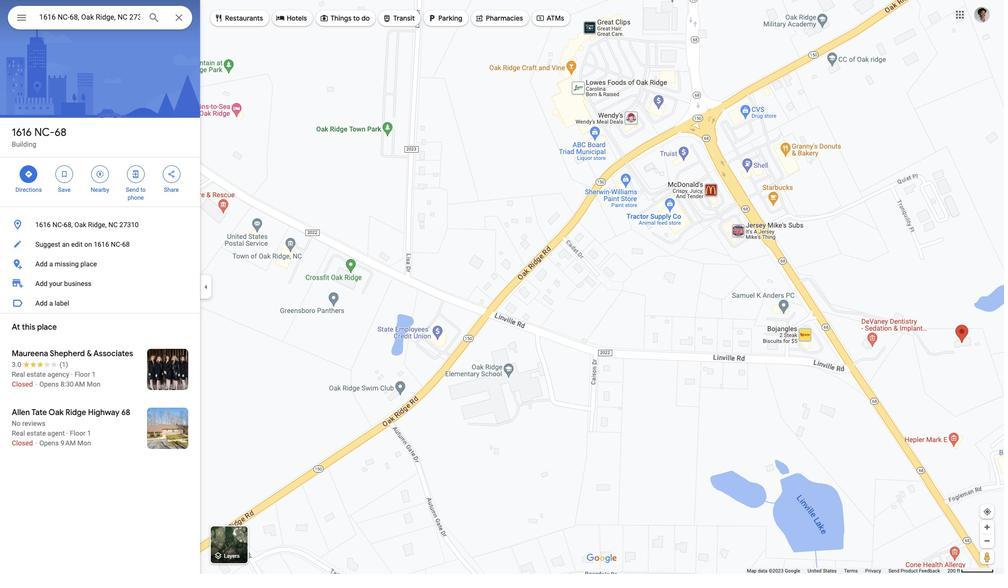 Task type: describe. For each thing, give the bounding box(es) containing it.
add for add your business
[[35, 280, 48, 288]]

1616 for 68
[[12, 126, 32, 139]]

(1)
[[60, 361, 68, 369]]

add for add a missing place
[[35, 260, 48, 268]]

an
[[62, 240, 70, 248]]

add your business
[[35, 280, 92, 288]]


[[16, 11, 27, 25]]

· inside the allen tate oak ridge highway 68 no reviews real estate agent · floor 1 closed ⋅ opens 9 am mon
[[66, 429, 68, 437]]


[[167, 169, 176, 180]]

200 ft
[[948, 568, 961, 574]]

3.0 stars 1 reviews image
[[12, 360, 68, 369]]

2 vertical spatial nc-
[[111, 240, 122, 248]]

add a missing place
[[35, 260, 97, 268]]

⋅ inside the allen tate oak ridge highway 68 no reviews real estate agent · floor 1 closed ⋅ opens 9 am mon
[[35, 439, 38, 447]]

68 inside 1616 nc-68 building
[[55, 126, 67, 139]]


[[428, 13, 437, 24]]

hotels
[[287, 14, 307, 23]]

0 horizontal spatial place
[[37, 322, 57, 332]]

send for send to phone
[[126, 186, 139, 193]]

floor inside the allen tate oak ridge highway 68 no reviews real estate agent · floor 1 closed ⋅ opens 9 am mon
[[70, 429, 86, 437]]


[[475, 13, 484, 24]]

agency
[[47, 370, 69, 378]]


[[320, 13, 329, 24]]

 button
[[8, 6, 35, 31]]

mon inside the allen tate oak ridge highway 68 no reviews real estate agent · floor 1 closed ⋅ opens 9 am mon
[[77, 439, 91, 447]]

at this place
[[12, 322, 57, 332]]

privacy button
[[866, 568, 882, 574]]

a for label
[[49, 299, 53, 307]]

terms
[[845, 568, 859, 574]]

terms button
[[845, 568, 859, 574]]

phone
[[128, 194, 144, 201]]

pharmacies
[[486, 14, 524, 23]]

1 inside the real estate agency · floor 1 closed ⋅ opens 8:30 am mon
[[92, 370, 96, 378]]

 restaurants
[[214, 13, 263, 24]]

allen tate oak ridge highway 68 no reviews real estate agent · floor 1 closed ⋅ opens 9 am mon
[[12, 408, 130, 447]]

opens inside the allen tate oak ridge highway 68 no reviews real estate agent · floor 1 closed ⋅ opens 9 am mon
[[39, 439, 59, 447]]

things
[[331, 14, 352, 23]]

1616 nc-68, oak ridge, nc 27310 button
[[0, 215, 200, 235]]

reviews
[[22, 420, 45, 427]]

directions
[[15, 186, 42, 193]]


[[96, 169, 105, 180]]


[[214, 13, 223, 24]]

google
[[785, 568, 801, 574]]

nearby
[[91, 186, 109, 193]]

nc- for 68,
[[52, 221, 64, 229]]

google maps element
[[0, 0, 1005, 574]]

show your location image
[[984, 507, 993, 516]]

feedback
[[920, 568, 941, 574]]

on
[[84, 240, 92, 248]]

⋅ inside the real estate agency · floor 1 closed ⋅ opens 8:30 am mon
[[35, 380, 38, 388]]

restaurants
[[225, 14, 263, 23]]


[[24, 169, 33, 180]]

oak inside the allen tate oak ridge highway 68 no reviews real estate agent · floor 1 closed ⋅ opens 9 am mon
[[49, 408, 64, 418]]

suggest an edit on 1616 nc-68 button
[[0, 235, 200, 254]]

ridge
[[65, 408, 86, 418]]

1 inside the allen tate oak ridge highway 68 no reviews real estate agent · floor 1 closed ⋅ opens 9 am mon
[[87, 429, 91, 437]]


[[276, 13, 285, 24]]


[[60, 169, 69, 180]]

68 inside button
[[122, 240, 130, 248]]

atms
[[547, 14, 565, 23]]


[[383, 13, 392, 24]]

privacy
[[866, 568, 882, 574]]

footer inside google maps element
[[748, 568, 948, 574]]

transit
[[394, 14, 415, 23]]

map
[[748, 568, 757, 574]]

 parking
[[428, 13, 463, 24]]


[[131, 169, 140, 180]]

a for missing
[[49, 260, 53, 268]]

real inside the real estate agency · floor 1 closed ⋅ opens 8:30 am mon
[[12, 370, 25, 378]]

real estate agency · floor 1 closed ⋅ opens 8:30 am mon
[[12, 370, 101, 388]]

suggest
[[35, 240, 60, 248]]

save
[[58, 186, 71, 193]]

add a label
[[35, 299, 69, 307]]

8:30 am
[[61, 380, 85, 388]]

send for send product feedback
[[889, 568, 900, 574]]

parking
[[439, 14, 463, 23]]

mon inside the real estate agency · floor 1 closed ⋅ opens 8:30 am mon
[[87, 380, 101, 388]]

allen
[[12, 408, 30, 418]]

opens inside the real estate agency · floor 1 closed ⋅ opens 8:30 am mon
[[39, 380, 59, 388]]

google account: tariq douglas  
(tariq.douglas@adept.ai) image
[[975, 7, 991, 22]]

united states button
[[808, 568, 837, 574]]

states
[[824, 568, 837, 574]]

68 inside the allen tate oak ridge highway 68 no reviews real estate agent · floor 1 closed ⋅ opens 9 am mon
[[121, 408, 130, 418]]



Task type: vqa. For each thing, say whether or not it's contained in the screenshot.


Task type: locate. For each thing, give the bounding box(es) containing it.
send product feedback button
[[889, 568, 941, 574]]

footer containing map data ©2023 google
[[748, 568, 948, 574]]

closed
[[12, 380, 33, 388], [12, 439, 33, 447]]

1 vertical spatial mon
[[77, 439, 91, 447]]

3 add from the top
[[35, 299, 48, 307]]

1 vertical spatial 1616
[[35, 221, 51, 229]]

estate inside the allen tate oak ridge highway 68 no reviews real estate agent · floor 1 closed ⋅ opens 9 am mon
[[27, 429, 46, 437]]


[[536, 13, 545, 24]]

1 vertical spatial real
[[12, 429, 25, 437]]

real down no
[[12, 429, 25, 437]]

to inside 'send to phone'
[[141, 186, 146, 193]]

a
[[49, 260, 53, 268], [49, 299, 53, 307]]

1 vertical spatial nc-
[[52, 221, 64, 229]]

floor inside the real estate agency · floor 1 closed ⋅ opens 8:30 am mon
[[75, 370, 90, 378]]

1616 nc-68 main content
[[0, 0, 200, 574]]

send product feedback
[[889, 568, 941, 574]]

mon right 9 am
[[77, 439, 91, 447]]

edit
[[71, 240, 83, 248]]

0 horizontal spatial oak
[[49, 408, 64, 418]]

68,
[[64, 221, 73, 229]]

0 vertical spatial a
[[49, 260, 53, 268]]

send up phone
[[126, 186, 139, 193]]

closed inside the real estate agency · floor 1 closed ⋅ opens 8:30 am mon
[[12, 380, 33, 388]]

1 estate from the top
[[27, 370, 46, 378]]

zoom out image
[[984, 537, 992, 545]]

1 opens from the top
[[39, 380, 59, 388]]

2 add from the top
[[35, 280, 48, 288]]

27310
[[120, 221, 139, 229]]

a left label
[[49, 299, 53, 307]]

1 horizontal spatial oak
[[74, 221, 86, 229]]

1616 right on
[[94, 240, 109, 248]]

0 vertical spatial send
[[126, 186, 139, 193]]

real inside the allen tate oak ridge highway 68 no reviews real estate agent · floor 1 closed ⋅ opens 9 am mon
[[12, 429, 25, 437]]

tate
[[31, 408, 47, 418]]

1616 NC-68, Oak Ridge, NC 27310 field
[[8, 6, 192, 29]]

estate
[[27, 370, 46, 378], [27, 429, 46, 437]]

1 down 'highway'
[[87, 429, 91, 437]]

nc- inside 1616 nc-68 building
[[34, 126, 55, 139]]

1616 nc-68, oak ridge, nc 27310
[[35, 221, 139, 229]]

highway
[[88, 408, 120, 418]]

2 closed from the top
[[12, 439, 33, 447]]

business
[[64, 280, 92, 288]]

⋅ down the 3.0 stars 1 reviews image
[[35, 380, 38, 388]]

1 vertical spatial place
[[37, 322, 57, 332]]

0 vertical spatial floor
[[75, 370, 90, 378]]

place down on
[[80, 260, 97, 268]]

0 horizontal spatial to
[[141, 186, 146, 193]]

0 vertical spatial add
[[35, 260, 48, 268]]

a left missing
[[49, 260, 53, 268]]

0 vertical spatial mon
[[87, 380, 101, 388]]

· up 9 am
[[66, 429, 68, 437]]

1 vertical spatial add
[[35, 280, 48, 288]]

add down suggest
[[35, 260, 48, 268]]

add inside add a missing place button
[[35, 260, 48, 268]]

maureena
[[12, 349, 48, 359]]

oak right tate
[[49, 408, 64, 418]]

to inside  things to do
[[353, 14, 360, 23]]

9 am
[[61, 439, 76, 447]]

to left the do
[[353, 14, 360, 23]]

1 vertical spatial 68
[[122, 240, 130, 248]]

1 real from the top
[[12, 370, 25, 378]]

label
[[55, 299, 69, 307]]

oak inside button
[[74, 221, 86, 229]]

real down 3.0
[[12, 370, 25, 378]]

3.0
[[12, 361, 21, 369]]

united states
[[808, 568, 837, 574]]

nc- for 68
[[34, 126, 55, 139]]

data
[[758, 568, 768, 574]]

1 horizontal spatial ·
[[71, 370, 73, 378]]

your
[[49, 280, 62, 288]]

68 down 27310
[[122, 240, 130, 248]]

2 ⋅ from the top
[[35, 439, 38, 447]]

add inside add a label 'button'
[[35, 299, 48, 307]]

0 vertical spatial real
[[12, 370, 25, 378]]

shepherd
[[50, 349, 85, 359]]

&
[[87, 349, 92, 359]]

2 horizontal spatial 1616
[[94, 240, 109, 248]]

1 vertical spatial to
[[141, 186, 146, 193]]

suggest an edit on 1616 nc-68
[[35, 240, 130, 248]]

show street view coverage image
[[981, 550, 995, 564]]

1 vertical spatial opens
[[39, 439, 59, 447]]

0 vertical spatial nc-
[[34, 126, 55, 139]]

add for add a label
[[35, 299, 48, 307]]

68
[[55, 126, 67, 139], [122, 240, 130, 248], [121, 408, 130, 418]]

 atms
[[536, 13, 565, 24]]

0 vertical spatial estate
[[27, 370, 46, 378]]

1 a from the top
[[49, 260, 53, 268]]

1616 inside 1616 nc-68 building
[[12, 126, 32, 139]]

0 vertical spatial closed
[[12, 380, 33, 388]]

⋅ down reviews
[[35, 439, 38, 447]]

0 vertical spatial to
[[353, 14, 360, 23]]

nc- down nc
[[111, 240, 122, 248]]

collapse side panel image
[[201, 282, 211, 292]]

2 vertical spatial 1616
[[94, 240, 109, 248]]

map data ©2023 google
[[748, 568, 801, 574]]

floor up 8:30 am
[[75, 370, 90, 378]]

 things to do
[[320, 13, 370, 24]]

estate down the 3.0 stars 1 reviews image
[[27, 370, 46, 378]]

opens down agent
[[39, 439, 59, 447]]

agent
[[47, 429, 65, 437]]

opens down 'agency'
[[39, 380, 59, 388]]

0 horizontal spatial 1
[[87, 429, 91, 437]]

nc- up the an in the top left of the page
[[52, 221, 64, 229]]

none field inside 1616 nc-68, oak ridge, nc 27310 field
[[39, 11, 140, 23]]

do
[[362, 14, 370, 23]]

0 vertical spatial 68
[[55, 126, 67, 139]]

0 horizontal spatial send
[[126, 186, 139, 193]]

1616 up building
[[12, 126, 32, 139]]

0 vertical spatial 1616
[[12, 126, 32, 139]]

oak right 68, at the top left of page
[[74, 221, 86, 229]]

1616 nc-68 building
[[12, 126, 67, 148]]

add your business link
[[0, 274, 200, 293]]

0 vertical spatial opens
[[39, 380, 59, 388]]

0 vertical spatial place
[[80, 260, 97, 268]]

send to phone
[[126, 186, 146, 201]]

closed down 3.0
[[12, 380, 33, 388]]

send
[[126, 186, 139, 193], [889, 568, 900, 574]]

1 ⋅ from the top
[[35, 380, 38, 388]]

1
[[92, 370, 96, 378], [87, 429, 91, 437]]

to
[[353, 14, 360, 23], [141, 186, 146, 193]]

place
[[80, 260, 97, 268], [37, 322, 57, 332]]

1616 up suggest
[[35, 221, 51, 229]]

200 ft button
[[948, 568, 995, 574]]

68 up 
[[55, 126, 67, 139]]

mon right 8:30 am
[[87, 380, 101, 388]]

2 opens from the top
[[39, 439, 59, 447]]

place right this
[[37, 322, 57, 332]]

mon
[[87, 380, 101, 388], [77, 439, 91, 447]]

1 vertical spatial estate
[[27, 429, 46, 437]]

add
[[35, 260, 48, 268], [35, 280, 48, 288], [35, 299, 48, 307]]

68 right 'highway'
[[121, 408, 130, 418]]

building
[[12, 140, 36, 148]]

1 horizontal spatial 1616
[[35, 221, 51, 229]]

add left your
[[35, 280, 48, 288]]

1 closed from the top
[[12, 380, 33, 388]]

⋅
[[35, 380, 38, 388], [35, 439, 38, 447]]

0 horizontal spatial ·
[[66, 429, 68, 437]]

1 vertical spatial send
[[889, 568, 900, 574]]

opens
[[39, 380, 59, 388], [39, 439, 59, 447]]

1 vertical spatial oak
[[49, 408, 64, 418]]

1 vertical spatial floor
[[70, 429, 86, 437]]

nc- up building
[[34, 126, 55, 139]]

share
[[164, 186, 179, 193]]

zoom in image
[[984, 524, 992, 531]]

closed inside the allen tate oak ridge highway 68 no reviews real estate agent · floor 1 closed ⋅ opens 9 am mon
[[12, 439, 33, 447]]

·
[[71, 370, 73, 378], [66, 429, 68, 437]]

maureena shepherd & associates
[[12, 349, 133, 359]]

layers
[[224, 553, 240, 560]]

1 vertical spatial closed
[[12, 439, 33, 447]]

©2023
[[769, 568, 784, 574]]

· up 8:30 am
[[71, 370, 73, 378]]

send inside 'send to phone'
[[126, 186, 139, 193]]

to up phone
[[141, 186, 146, 193]]

footer
[[748, 568, 948, 574]]

closed down no
[[12, 439, 33, 447]]

add a missing place button
[[0, 254, 200, 274]]

a inside add a label 'button'
[[49, 299, 53, 307]]

0 vertical spatial oak
[[74, 221, 86, 229]]

floor
[[75, 370, 90, 378], [70, 429, 86, 437]]

add left label
[[35, 299, 48, 307]]

ft
[[958, 568, 961, 574]]

2 real from the top
[[12, 429, 25, 437]]

this
[[22, 322, 35, 332]]

add a label button
[[0, 293, 200, 313]]

united
[[808, 568, 822, 574]]

send left product
[[889, 568, 900, 574]]

1616
[[12, 126, 32, 139], [35, 221, 51, 229], [94, 240, 109, 248]]

 search field
[[8, 6, 192, 31]]

floor up 9 am
[[70, 429, 86, 437]]

2 vertical spatial 68
[[121, 408, 130, 418]]

0 vertical spatial ⋅
[[35, 380, 38, 388]]

associates
[[93, 349, 133, 359]]

at
[[12, 322, 20, 332]]

2 estate from the top
[[27, 429, 46, 437]]

· inside the real estate agency · floor 1 closed ⋅ opens 8:30 am mon
[[71, 370, 73, 378]]

a inside add a missing place button
[[49, 260, 53, 268]]

actions for 1616 nc-68 region
[[0, 158, 200, 207]]

estate down reviews
[[27, 429, 46, 437]]

1 add from the top
[[35, 260, 48, 268]]

0 vertical spatial 1
[[92, 370, 96, 378]]

1 vertical spatial 1
[[87, 429, 91, 437]]

send inside send product feedback button
[[889, 568, 900, 574]]

1 horizontal spatial place
[[80, 260, 97, 268]]

1 horizontal spatial to
[[353, 14, 360, 23]]

no
[[12, 420, 21, 427]]

1616 for 68,
[[35, 221, 51, 229]]

 pharmacies
[[475, 13, 524, 24]]

 hotels
[[276, 13, 307, 24]]

ridge,
[[88, 221, 107, 229]]

1 horizontal spatial send
[[889, 568, 900, 574]]

estate inside the real estate agency · floor 1 closed ⋅ opens 8:30 am mon
[[27, 370, 46, 378]]

0 horizontal spatial 1616
[[12, 126, 32, 139]]

2 a from the top
[[49, 299, 53, 307]]

nc
[[108, 221, 118, 229]]

200
[[948, 568, 956, 574]]

1 down associates at the bottom
[[92, 370, 96, 378]]

 transit
[[383, 13, 415, 24]]

oak
[[74, 221, 86, 229], [49, 408, 64, 418]]

1 vertical spatial ⋅
[[35, 439, 38, 447]]

1 horizontal spatial 1
[[92, 370, 96, 378]]

None field
[[39, 11, 140, 23]]

add inside add your business link
[[35, 280, 48, 288]]

real
[[12, 370, 25, 378], [12, 429, 25, 437]]

place inside add a missing place button
[[80, 260, 97, 268]]

1 vertical spatial a
[[49, 299, 53, 307]]

product
[[901, 568, 919, 574]]

0 vertical spatial ·
[[71, 370, 73, 378]]

1 vertical spatial ·
[[66, 429, 68, 437]]

2 vertical spatial add
[[35, 299, 48, 307]]



